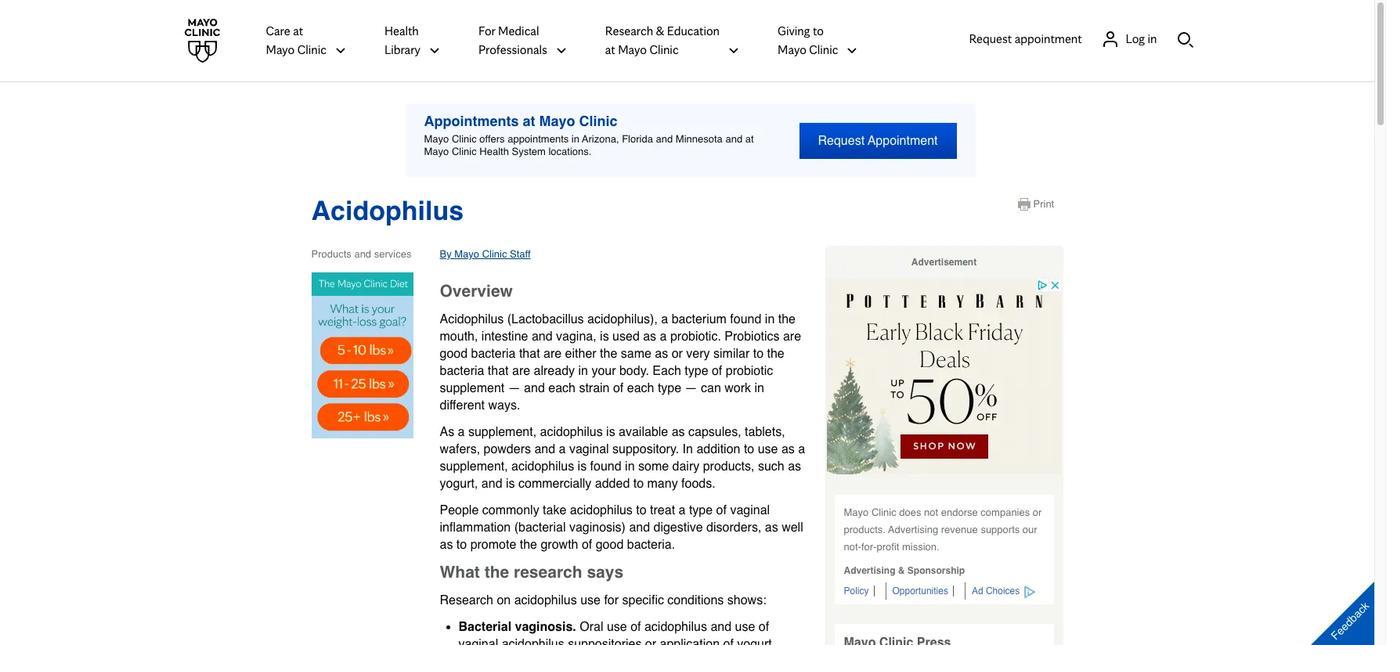 Task type: describe. For each thing, give the bounding box(es) containing it.
application
[[660, 638, 720, 646]]

to down inflammation
[[457, 538, 467, 552]]

our
[[1023, 524, 1038, 536]]

of down shows:
[[759, 621, 770, 635]]

what the research says
[[440, 563, 624, 582]]

care at mayo clinic
[[266, 24, 327, 57]]

or inside mayo clinic does not endorse companies or products. advertising revenue supports our not-for-profit mission.
[[1033, 507, 1042, 519]]

minnesota
[[676, 133, 723, 145]]

vaginosis)
[[570, 521, 626, 535]]

1 horizontal spatial are
[[544, 347, 562, 361]]

type inside people commonly take acidophilus to treat a type of vaginal inflammation (bacterial vaginosis) and digestive disorders, as well as to promote the growth of good bacteria.
[[689, 504, 713, 518]]

work
[[725, 382, 751, 396]]

growth
[[541, 538, 579, 552]]

does
[[900, 507, 922, 519]]

is left available
[[606, 425, 616, 440]]

some
[[639, 460, 669, 474]]

of up disorders,
[[717, 504, 727, 518]]

products,
[[703, 460, 755, 474]]

each
[[653, 364, 682, 378]]

same
[[621, 347, 652, 361]]

appointments at mayo clinic mayo clinic offers appointments in arizona, florida and minnesota and at mayo clinic health system locations.
[[424, 113, 754, 157]]

in up probiotics
[[765, 313, 775, 327]]

added
[[595, 477, 630, 491]]

people
[[440, 504, 479, 518]]

to down the some
[[634, 477, 644, 491]]

0 vertical spatial supplement,
[[469, 425, 537, 440]]

such
[[758, 460, 785, 474]]

the inside people commonly take acidophilus to treat a type of vaginal inflammation (bacterial vaginosis) and digestive disorders, as well as to promote the growth of good bacteria.
[[520, 538, 538, 552]]

advertisement
[[912, 257, 977, 268]]

revenue
[[942, 524, 978, 536]]

education
[[667, 24, 720, 38]]

research & education at mayo clinic button
[[606, 21, 740, 60]]

research for research & education at mayo clinic
[[606, 24, 654, 38]]

& for sponsorship
[[899, 566, 905, 577]]

mayo inside giving to mayo clinic
[[778, 42, 807, 57]]

says
[[587, 563, 624, 582]]

to down tablets,
[[744, 443, 755, 457]]

your
[[592, 364, 616, 378]]

or inside the "acidophilus (lactobacillus acidophilus), a bacterium found in the mouth, intestine and vagina, is used as a probiotic. probiotics are good bacteria that are either the same as or very similar to the bacteria that are already in your body. each type of probiotic supplement — and each strain of each type — can work in different ways."
[[672, 347, 683, 361]]

0 horizontal spatial are
[[512, 364, 531, 378]]

for
[[604, 594, 619, 608]]

print
[[1034, 198, 1055, 210]]

log in
[[1126, 31, 1158, 46]]

as
[[440, 425, 455, 440]]

of right application at the bottom of page
[[724, 638, 734, 646]]

vaginal inside oral use of acidophilus and use of vaginal acidophilus suppositories or application of yogur
[[459, 638, 498, 646]]

in inside text box
[[1148, 31, 1158, 46]]

companies
[[981, 507, 1031, 519]]

the mayo clinic diet: what is your weight-loss goal? 5-10 lbs, 11-25 lbs, or 25+ lbs image
[[311, 273, 413, 439]]

and right minnesota
[[726, 133, 743, 145]]

research
[[514, 563, 583, 582]]

bacteria.
[[627, 538, 675, 552]]

the up probiotics
[[779, 313, 796, 327]]

vaginal inside the as a supplement, acidophilus is available as capsules, tablets, wafers, powders and a vaginal suppository. in addition to use as a supplement, acidophilus is found in some dairy products, such as yogurt, and is commercially added to many foods.
[[570, 443, 609, 457]]

supports
[[981, 524, 1020, 536]]

as right such
[[788, 460, 802, 474]]

bacterium
[[672, 313, 727, 327]]

many
[[648, 477, 678, 491]]

& for education
[[656, 24, 665, 38]]

available
[[619, 425, 669, 440]]

1 horizontal spatial that
[[519, 347, 540, 361]]

clinic inside research & education at mayo clinic
[[650, 42, 679, 57]]

request appointment
[[818, 134, 938, 148]]

and inside oral use of acidophilus and use of vaginal acidophilus suppositories or application of yogur
[[711, 621, 732, 635]]

request appointment link
[[970, 29, 1083, 48]]

acidophilus up application at the bottom of page
[[645, 621, 708, 635]]

bacterial
[[459, 621, 512, 635]]

overview
[[440, 282, 513, 301]]

and down already
[[524, 382, 545, 396]]

florida
[[622, 133, 653, 145]]

probiotic
[[726, 364, 774, 378]]

acidophilus down the strain
[[540, 425, 603, 440]]

wafers,
[[440, 443, 480, 457]]

good inside people commonly take acidophilus to treat a type of vaginal inflammation (bacterial vaginosis) and digestive disorders, as well as to promote the growth of good bacteria.
[[596, 538, 624, 552]]

at inside care at mayo clinic
[[293, 24, 303, 38]]

appointments
[[508, 133, 569, 145]]

staff
[[510, 248, 531, 260]]

clinic inside mayo clinic does not endorse companies or products. advertising revenue supports our not-for-profit mission.
[[872, 507, 897, 519]]

sponsorship
[[908, 566, 965, 577]]

health inside health library
[[385, 24, 419, 38]]

and down the (lactobacillus
[[532, 330, 553, 344]]

1 vertical spatial bacteria
[[440, 364, 485, 378]]

in inside appointments at mayo clinic mayo clinic offers appointments in arizona, florida and minnesota and at mayo clinic health system locations.
[[572, 133, 580, 145]]

capsules,
[[689, 425, 742, 440]]

acidophilus (lactobacillus acidophilus), a bacterium found in the mouth, intestine and vagina, is used as a probiotic. probiotics are good bacteria that are either the same as or very similar to the bacteria that are already in your body. each type of probiotic supplement — and each strain of each type — can work in different ways.
[[440, 313, 802, 413]]

system
[[512, 146, 546, 157]]

commonly
[[482, 504, 540, 518]]

commercially
[[519, 477, 592, 491]]

mayo inside care at mayo clinic
[[266, 42, 295, 57]]

well
[[782, 521, 804, 535]]

as up each
[[655, 347, 669, 361]]

professionals
[[479, 42, 548, 57]]

for-
[[862, 541, 877, 553]]

supplement
[[440, 382, 505, 396]]

advertising & sponsorship
[[844, 566, 965, 577]]

is up commonly
[[506, 477, 515, 491]]

giving
[[778, 24, 811, 38]]

acidophilus up commercially
[[512, 460, 574, 474]]

acidophilus),
[[588, 313, 658, 327]]

care at mayo clinic button
[[266, 21, 347, 60]]

either
[[565, 347, 597, 361]]

the up your
[[600, 347, 618, 361]]

offers
[[480, 133, 505, 145]]

at inside research & education at mayo clinic
[[606, 42, 616, 57]]

care
[[266, 24, 290, 38]]

ad
[[972, 586, 984, 597]]

addition
[[697, 443, 741, 457]]

what
[[440, 563, 480, 582]]

locations.
[[549, 146, 592, 157]]

and left services
[[354, 248, 371, 260]]

a inside people commonly take acidophilus to treat a type of vaginal inflammation (bacterial vaginosis) and digestive disorders, as well as to promote the growth of good bacteria.
[[679, 504, 686, 518]]

choices
[[986, 586, 1020, 597]]

of down specific
[[631, 621, 641, 635]]

can
[[701, 382, 721, 396]]

appointments
[[424, 113, 519, 129]]

in inside the as a supplement, acidophilus is available as capsules, tablets, wafers, powders and a vaginal suppository. in addition to use as a supplement, acidophilus is found in some dairy products, such as yogurt, and is commercially added to many foods.
[[625, 460, 635, 474]]

Log in text field
[[1126, 29, 1158, 48]]

in down either
[[579, 364, 588, 378]]

opportunities
[[893, 586, 949, 597]]

good inside the "acidophilus (lactobacillus acidophilus), a bacterium found in the mouth, intestine and vagina, is used as a probiotic. probiotics are good bacteria that are either the same as or very similar to the bacteria that are already in your body. each type of probiotic supplement — and each strain of each type — can work in different ways."
[[440, 347, 468, 361]]

mayo clinic does not endorse companies or products. advertising revenue supports our not-for-profit mission.
[[844, 507, 1042, 553]]

medical
[[498, 24, 539, 38]]

conditions
[[668, 594, 724, 608]]

already
[[534, 364, 575, 378]]

mouth,
[[440, 330, 478, 344]]

research on acidophilus use for specific conditions shows:
[[440, 594, 767, 608]]

2 horizontal spatial are
[[783, 330, 802, 344]]

shows:
[[728, 594, 767, 608]]

and up commercially
[[535, 443, 556, 457]]

disorders,
[[707, 521, 762, 535]]

feedback button
[[1298, 569, 1387, 646]]

mission.
[[903, 541, 940, 553]]



Task type: locate. For each thing, give the bounding box(es) containing it.
1 horizontal spatial —
[[685, 382, 698, 396]]

the down probiotics
[[767, 347, 785, 361]]

to right giving
[[813, 24, 824, 38]]

as up same
[[643, 330, 657, 344]]

to inside the "acidophilus (lactobacillus acidophilus), a bacterium found in the mouth, intestine and vagina, is used as a probiotic. probiotics are good bacteria that are either the same as or very similar to the bacteria that are already in your body. each type of probiotic supplement — and each strain of each type — can work in different ways."
[[753, 347, 764, 361]]

mayo inside mayo clinic does not endorse companies or products. advertising revenue supports our not-for-profit mission.
[[844, 507, 869, 519]]

1 vertical spatial health
[[480, 146, 509, 157]]

as up in at the left bottom of the page
[[672, 425, 685, 440]]

main content containing overview
[[440, 246, 807, 646]]

research left education
[[606, 24, 654, 38]]

1 vertical spatial type
[[658, 382, 682, 396]]

body.
[[620, 364, 649, 378]]

1 vertical spatial are
[[544, 347, 562, 361]]

1 vertical spatial advertising
[[844, 566, 896, 577]]

2 — from the left
[[685, 382, 698, 396]]

or inside oral use of acidophilus and use of vaginal acidophilus suppositories or application of yogur
[[646, 638, 657, 646]]

each down already
[[549, 382, 576, 396]]

acidophilus up services
[[311, 196, 464, 226]]

1 vertical spatial vaginal
[[731, 504, 770, 518]]

use left for at the left bottom of page
[[581, 594, 601, 608]]

health
[[385, 24, 419, 38], [480, 146, 509, 157]]

health down offers
[[480, 146, 509, 157]]

0 vertical spatial vaginal
[[570, 443, 609, 457]]

type down each
[[658, 382, 682, 396]]

0 vertical spatial health
[[385, 24, 419, 38]]

health inside appointments at mayo clinic mayo clinic offers appointments in arizona, florida and minnesota and at mayo clinic health system locations.
[[480, 146, 509, 157]]

vaginal inside people commonly take acidophilus to treat a type of vaginal inflammation (bacterial vaginosis) and digestive disorders, as well as to promote the growth of good bacteria.
[[731, 504, 770, 518]]

products.
[[844, 524, 886, 536]]

as
[[643, 330, 657, 344], [655, 347, 669, 361], [672, 425, 685, 440], [782, 443, 795, 457], [788, 460, 802, 474], [765, 521, 779, 535], [440, 538, 453, 552]]

acidophilus up vaginosis)
[[570, 504, 633, 518]]

suppository.
[[613, 443, 679, 457]]

1 horizontal spatial request
[[970, 31, 1012, 46]]

to left treat in the bottom of the page
[[636, 504, 647, 518]]

use down shows:
[[735, 621, 756, 635]]

the down promote
[[485, 563, 509, 582]]

0 vertical spatial bacteria
[[471, 347, 516, 361]]

in right log
[[1148, 31, 1158, 46]]

2 vertical spatial are
[[512, 364, 531, 378]]

to
[[813, 24, 824, 38], [753, 347, 764, 361], [744, 443, 755, 457], [634, 477, 644, 491], [636, 504, 647, 518], [457, 538, 467, 552]]

0 vertical spatial &
[[656, 24, 665, 38]]

found
[[731, 313, 762, 327], [590, 460, 622, 474]]

request appointment
[[970, 31, 1083, 46]]

Request appointment text field
[[970, 29, 1083, 48]]

used
[[613, 330, 640, 344]]

0 vertical spatial acidophilus
[[311, 196, 464, 226]]

1 vertical spatial request
[[818, 134, 865, 148]]

advertising up policy link
[[844, 566, 896, 577]]

vagina,
[[556, 330, 597, 344]]

mayo inside research & education at mayo clinic
[[618, 42, 647, 57]]

research & education at mayo clinic
[[606, 24, 720, 57]]

& left education
[[656, 24, 665, 38]]

as a supplement, acidophilus is available as capsules, tablets, wafers, powders and a vaginal suppository. in addition to use as a supplement, acidophilus is found in some dairy products, such as yogurt, and is commercially added to many foods.
[[440, 425, 806, 491]]

mayo
[[266, 42, 295, 57], [618, 42, 647, 57], [778, 42, 807, 57], [539, 113, 576, 129], [424, 133, 449, 145], [424, 146, 449, 157], [455, 248, 480, 260], [844, 507, 869, 519]]

in down probiotic
[[755, 382, 765, 396]]

request for request appointment
[[818, 134, 865, 148]]

advertising inside mayo clinic does not endorse companies or products. advertising revenue supports our not-for-profit mission.
[[889, 524, 939, 536]]

are up already
[[544, 347, 562, 361]]

acidophilus for acidophilus (lactobacillus acidophilus), a bacterium found in the mouth, intestine and vagina, is used as a probiotic. probiotics are good bacteria that are either the same as or very similar to the bacteria that are already in your body. each type of probiotic supplement — and each strain of each type — can work in different ways.
[[440, 313, 504, 327]]

that
[[519, 347, 540, 361], [488, 364, 509, 378]]

0 vertical spatial advertising
[[889, 524, 939, 536]]

(bacterial
[[514, 521, 566, 535]]

1 horizontal spatial each
[[627, 382, 655, 396]]

vaginal
[[570, 443, 609, 457], [731, 504, 770, 518], [459, 638, 498, 646]]

1 vertical spatial supplement,
[[440, 460, 508, 474]]

take
[[543, 504, 567, 518]]

is up commercially
[[578, 460, 587, 474]]

research down what
[[440, 594, 494, 608]]

1 horizontal spatial health
[[480, 146, 509, 157]]

clinic
[[298, 42, 327, 57], [650, 42, 679, 57], [810, 42, 839, 57], [579, 113, 618, 129], [452, 133, 477, 145], [452, 146, 477, 157], [482, 248, 507, 260], [872, 507, 897, 519]]

to inside giving to mayo clinic
[[813, 24, 824, 38]]

acidophilus for acidophilus
[[311, 196, 464, 226]]

— left can
[[685, 382, 698, 396]]

health library
[[385, 24, 421, 57]]

0 horizontal spatial research
[[440, 594, 494, 608]]

on
[[497, 594, 511, 608]]

0 horizontal spatial vaginal
[[459, 638, 498, 646]]

1 vertical spatial &
[[899, 566, 905, 577]]

clinic inside care at mayo clinic
[[298, 42, 327, 57]]

— up ways.
[[508, 382, 521, 396]]

feedback
[[1329, 600, 1372, 643]]

health up library
[[385, 24, 419, 38]]

health library button
[[385, 21, 441, 60]]

1 horizontal spatial &
[[899, 566, 905, 577]]

are left already
[[512, 364, 531, 378]]

2 each from the left
[[627, 382, 655, 396]]

intestine
[[482, 330, 528, 344]]

main content
[[440, 246, 807, 646]]

1 vertical spatial acidophilus
[[440, 313, 504, 327]]

are right probiotics
[[783, 330, 802, 344]]

oral use of acidophilus and use of vaginal acidophilus suppositories or application of yogur
[[459, 621, 784, 646]]

and right florida
[[656, 133, 673, 145]]

dairy
[[673, 460, 700, 474]]

print link
[[1018, 196, 1064, 213]]

1 vertical spatial found
[[590, 460, 622, 474]]

for
[[479, 24, 496, 38]]

that up already
[[519, 347, 540, 361]]

0 horizontal spatial found
[[590, 460, 622, 474]]

and inside people commonly take acidophilus to treat a type of vaginal inflammation (bacterial vaginosis) and digestive disorders, as well as to promote the growth of good bacteria.
[[629, 521, 650, 535]]

that up supplement
[[488, 364, 509, 378]]

a
[[662, 313, 669, 327], [660, 330, 667, 344], [458, 425, 465, 440], [559, 443, 566, 457], [799, 443, 806, 457], [679, 504, 686, 518]]

or left application at the bottom of page
[[646, 638, 657, 646]]

products
[[311, 248, 352, 260]]

library
[[385, 42, 421, 57]]

in down suppository.
[[625, 460, 635, 474]]

1 horizontal spatial good
[[596, 538, 624, 552]]

1 vertical spatial or
[[1033, 507, 1042, 519]]

found up probiotics
[[731, 313, 762, 327]]

2 horizontal spatial or
[[1033, 507, 1042, 519]]

powders
[[484, 443, 531, 457]]

services
[[374, 248, 412, 260]]

acidophilus
[[311, 196, 464, 226], [440, 313, 504, 327]]

giving to mayo clinic
[[778, 24, 839, 57]]

0 horizontal spatial —
[[508, 382, 521, 396]]

acidophilus up vaginosis.
[[514, 594, 577, 608]]

arizona,
[[582, 133, 619, 145]]

research inside research & education at mayo clinic
[[606, 24, 654, 38]]

supplement, down wafers,
[[440, 460, 508, 474]]

in
[[683, 443, 693, 457]]

advertisement region
[[827, 279, 1062, 476]]

clinic inside giving to mayo clinic
[[810, 42, 839, 57]]

and up bacteria.
[[629, 521, 650, 535]]

log
[[1126, 31, 1146, 46]]

strain
[[579, 382, 610, 396]]

vaginosis.
[[515, 621, 577, 635]]

and up commonly
[[482, 477, 503, 491]]

found up added on the left
[[590, 460, 622, 474]]

oral
[[580, 621, 604, 635]]

digestive
[[654, 521, 703, 535]]

the down (bacterial
[[520, 538, 538, 552]]

type down very
[[685, 364, 709, 378]]

1 horizontal spatial or
[[672, 347, 683, 361]]

acidophilus link
[[311, 196, 464, 226]]

research for research on acidophilus use for specific conditions shows:
[[440, 594, 494, 608]]

0 horizontal spatial that
[[488, 364, 509, 378]]

opportunities link
[[893, 586, 954, 597]]

advertising down does
[[889, 524, 939, 536]]

supplement, up powders
[[469, 425, 537, 440]]

not-
[[844, 541, 862, 553]]

probiotic.
[[671, 330, 721, 344]]

yogurt,
[[440, 477, 478, 491]]

request inside text field
[[970, 31, 1012, 46]]

probiotics
[[725, 330, 780, 344]]

found inside the as a supplement, acidophilus is available as capsules, tablets, wafers, powders and a vaginal suppository. in addition to use as a supplement, acidophilus is found in some dairy products, such as yogurt, and is commercially added to many foods.
[[590, 460, 622, 474]]

request for request appointment
[[970, 31, 1012, 46]]

bacteria down intestine
[[471, 347, 516, 361]]

bacteria
[[471, 347, 516, 361], [440, 364, 485, 378]]

0 vertical spatial good
[[440, 347, 468, 361]]

ad choices link
[[972, 586, 1036, 597]]

similar
[[714, 347, 750, 361]]

good down mouth,
[[440, 347, 468, 361]]

products and services
[[311, 248, 412, 260]]

1 vertical spatial good
[[596, 538, 624, 552]]

good down vaginosis)
[[596, 538, 624, 552]]

to down probiotics
[[753, 347, 764, 361]]

use inside the as a supplement, acidophilus is available as capsules, tablets, wafers, powders and a vaginal suppository. in addition to use as a supplement, acidophilus is found in some dairy products, such as yogurt, and is commercially added to many foods.
[[758, 443, 778, 457]]

0 horizontal spatial good
[[440, 347, 468, 361]]

or up each
[[672, 347, 683, 361]]

by
[[440, 248, 452, 260]]

0 vertical spatial are
[[783, 330, 802, 344]]

inflammation
[[440, 521, 511, 535]]

0 horizontal spatial request
[[818, 134, 865, 148]]

type down foods.
[[689, 504, 713, 518]]

treat
[[650, 504, 675, 518]]

each down the body.
[[627, 382, 655, 396]]

found inside the "acidophilus (lactobacillus acidophilus), a bacterium found in the mouth, intestine and vagina, is used as a probiotic. probiotics are good bacteria that are either the same as or very similar to the bacteria that are already in your body. each type of probiotic supplement — and each strain of each type — can work in different ways."
[[731, 313, 762, 327]]

bacteria up supplement
[[440, 364, 485, 378]]

0 vertical spatial found
[[731, 313, 762, 327]]

vaginal up added on the left
[[570, 443, 609, 457]]

1 vertical spatial research
[[440, 594, 494, 608]]

is left the used on the bottom left of the page
[[600, 330, 609, 344]]

acidophilus inside people commonly take acidophilus to treat a type of vaginal inflammation (bacterial vaginosis) and digestive disorders, as well as to promote the growth of good bacteria.
[[570, 504, 633, 518]]

vaginal down bacterial
[[459, 638, 498, 646]]

1 — from the left
[[508, 382, 521, 396]]

is inside the "acidophilus (lactobacillus acidophilus), a bacterium found in the mouth, intestine and vagina, is used as a probiotic. probiotics are good bacteria that are either the same as or very similar to the bacteria that are already in your body. each type of probiotic supplement — and each strain of each type — can work in different ways."
[[600, 330, 609, 344]]

2 horizontal spatial vaginal
[[731, 504, 770, 518]]

as up what
[[440, 538, 453, 552]]

0 vertical spatial type
[[685, 364, 709, 378]]

use up 'suppositories'
[[607, 621, 627, 635]]

of down vaginosis)
[[582, 538, 593, 552]]

2 vertical spatial or
[[646, 638, 657, 646]]

1 horizontal spatial vaginal
[[570, 443, 609, 457]]

& inside research & education at mayo clinic
[[656, 24, 665, 38]]

0 horizontal spatial &
[[656, 24, 665, 38]]

or up our
[[1033, 507, 1042, 519]]

as up such
[[782, 443, 795, 457]]

1 horizontal spatial found
[[731, 313, 762, 327]]

in up locations.
[[572, 133, 580, 145]]

by mayo clinic staff link
[[440, 248, 531, 260]]

1 each from the left
[[549, 382, 576, 396]]

acidophilus down vaginosis.
[[502, 638, 565, 646]]

acidophilus up mouth,
[[440, 313, 504, 327]]

policy link
[[844, 586, 875, 597]]

0 horizontal spatial or
[[646, 638, 657, 646]]

2 vertical spatial type
[[689, 504, 713, 518]]

0 vertical spatial request
[[970, 31, 1012, 46]]

promote
[[471, 538, 517, 552]]

0 vertical spatial that
[[519, 347, 540, 361]]

0 vertical spatial or
[[672, 347, 683, 361]]

vaginal up disorders,
[[731, 504, 770, 518]]

of down your
[[613, 382, 624, 396]]

& down profit
[[899, 566, 905, 577]]

or
[[672, 347, 683, 361], [1033, 507, 1042, 519], [646, 638, 657, 646]]

ad choices
[[972, 586, 1020, 597]]

of up can
[[712, 364, 723, 378]]

0 horizontal spatial each
[[549, 382, 576, 396]]

1 vertical spatial that
[[488, 364, 509, 378]]

use down tablets,
[[758, 443, 778, 457]]

acidophilus inside the "acidophilus (lactobacillus acidophilus), a bacterium found in the mouth, intestine and vagina, is used as a probiotic. probiotics are good bacteria that are either the same as or very similar to the bacteria that are already in your body. each type of probiotic supplement — and each strain of each type — can work in different ways."
[[440, 313, 504, 327]]

mayo clinic home page image
[[180, 19, 224, 63]]

0 horizontal spatial health
[[385, 24, 419, 38]]

2 vertical spatial vaginal
[[459, 638, 498, 646]]

ways.
[[488, 399, 521, 413]]

0 vertical spatial research
[[606, 24, 654, 38]]

policy
[[844, 586, 869, 597]]

and up application at the bottom of page
[[711, 621, 732, 635]]

1 horizontal spatial research
[[606, 24, 654, 38]]

as left well at the bottom right
[[765, 521, 779, 535]]



Task type: vqa. For each thing, say whether or not it's contained in the screenshot.
regional
no



